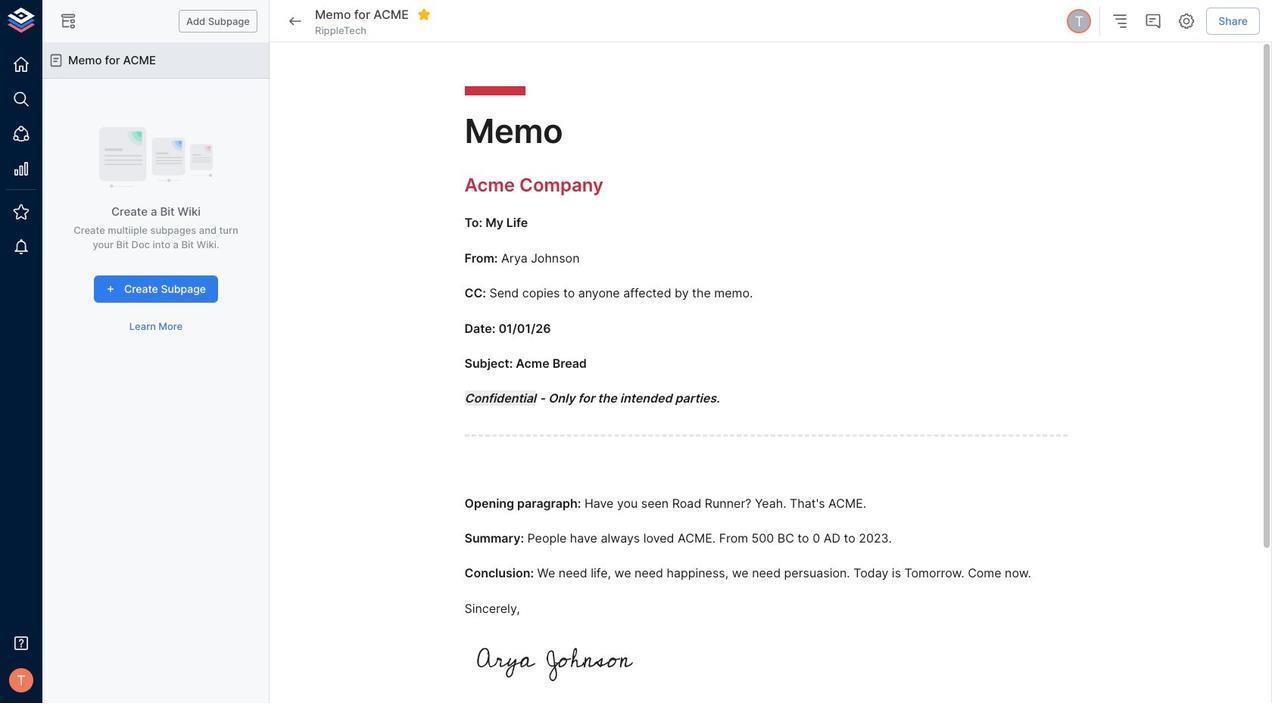 Task type: describe. For each thing, give the bounding box(es) containing it.
go back image
[[286, 12, 304, 30]]

comments image
[[1145, 12, 1163, 30]]

table of contents image
[[1111, 12, 1129, 30]]

hide wiki image
[[59, 12, 77, 30]]



Task type: locate. For each thing, give the bounding box(es) containing it.
remove favorite image
[[417, 8, 431, 21]]

settings image
[[1178, 12, 1196, 30]]



Task type: vqa. For each thing, say whether or not it's contained in the screenshot.
Go Back icon
yes



